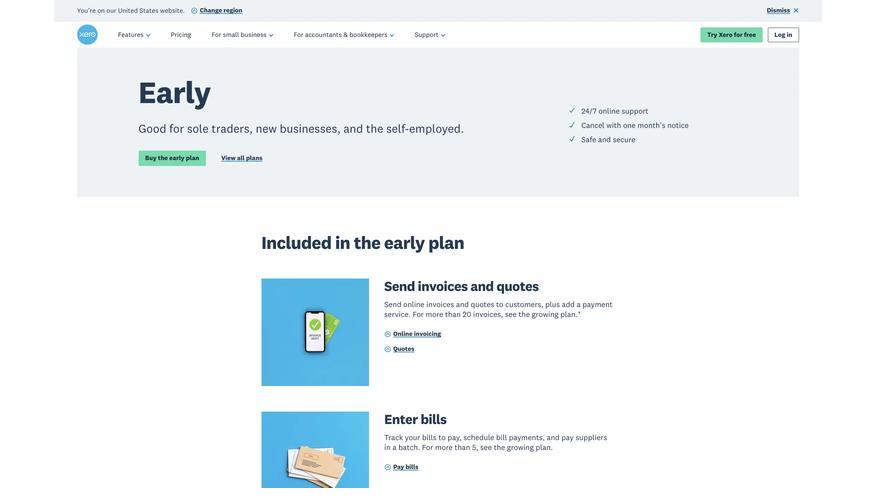 Task type: vqa. For each thing, say whether or not it's contained in the screenshot.
Last name TEXT FIELD
no



Task type: describe. For each thing, give the bounding box(es) containing it.
in inside the track your bills to pay, schedule bill payments, and pay suppliers in a batch. for more than 5, see the growing plan.
[[384, 443, 391, 453]]

pay
[[393, 463, 404, 471]]

bills inside the track your bills to pay, schedule bill payments, and pay suppliers in a batch. for more than 5, see the growing plan.
[[422, 433, 437, 443]]

included in the early plan
[[262, 232, 464, 254]]

new
[[256, 121, 277, 136]]

you're
[[77, 6, 96, 14]]

more inside send online invoices and quotes to customers, plus add a payment service. for more than 20 invoices, see the growing plan.†
[[426, 310, 443, 320]]

invoices inside send online invoices and quotes to customers, plus add a payment service. for more than 20 invoices, see the growing plan.†
[[427, 300, 454, 310]]

for inside the track your bills to pay, schedule bill payments, and pay suppliers in a batch. for more than 5, see the growing plan.
[[422, 443, 433, 453]]

view all plans link
[[221, 154, 263, 164]]

24/7
[[582, 106, 597, 116]]

pricing link
[[161, 22, 202, 48]]

included image
[[569, 136, 576, 142]]

invoices,
[[473, 310, 503, 320]]

and inside send online invoices and quotes to customers, plus add a payment service. for more than 20 invoices, see the growing plan.†
[[456, 300, 469, 310]]

schedule
[[464, 433, 495, 443]]

on
[[97, 6, 105, 14]]

for inside send online invoices and quotes to customers, plus add a payment service. for more than 20 invoices, see the growing plan.†
[[413, 310, 424, 320]]

enter
[[384, 411, 418, 428]]

all
[[237, 154, 245, 162]]

included image for 24/7 online support
[[569, 107, 576, 114]]

dismiss
[[767, 6, 791, 14]]

xero
[[719, 31, 733, 39]]

change region button
[[191, 6, 243, 16]]

0 horizontal spatial plan
[[186, 154, 199, 162]]

suppliers
[[576, 433, 608, 443]]

plan.†
[[561, 310, 581, 320]]

quotes
[[393, 345, 415, 353]]

add
[[562, 300, 575, 310]]

for accountants & bookkeepers button
[[284, 22, 405, 48]]

plan.
[[536, 443, 553, 453]]

safe
[[582, 135, 597, 144]]

included
[[262, 232, 332, 254]]

cancel with one month's notice
[[582, 120, 689, 130]]

features button
[[108, 22, 161, 48]]

online invoicing button
[[384, 330, 441, 340]]

support
[[415, 30, 439, 39]]

self-
[[386, 121, 409, 136]]

you're on our united states website.
[[77, 6, 185, 14]]

online invoicing
[[393, 330, 441, 338]]

cancel
[[582, 120, 605, 130]]

20
[[463, 310, 472, 320]]

invoicing
[[414, 330, 441, 338]]

early
[[139, 73, 211, 111]]

for small business button
[[202, 22, 284, 48]]

more inside the track your bills to pay, schedule bill payments, and pay suppliers in a batch. for more than 5, see the growing plan.
[[435, 443, 453, 453]]

sole
[[187, 121, 209, 136]]

the inside the track your bills to pay, schedule bill payments, and pay suppliers in a batch. for more than 5, see the growing plan.
[[494, 443, 505, 453]]

bookkeepers
[[350, 30, 388, 39]]

states
[[140, 6, 158, 14]]

your
[[405, 433, 420, 443]]

month's
[[638, 120, 666, 130]]

online for 24/7
[[599, 106, 620, 116]]

safe and secure
[[582, 135, 636, 144]]

good for sole traders, new businesses, and the self-employed.
[[139, 121, 464, 136]]

1 vertical spatial early
[[384, 232, 425, 254]]

view
[[221, 154, 236, 162]]

pay bills button
[[384, 463, 419, 473]]

one
[[623, 120, 636, 130]]

0 vertical spatial invoices
[[418, 278, 468, 295]]

enter bills
[[384, 411, 447, 428]]

businesses,
[[280, 121, 341, 136]]

5,
[[472, 443, 479, 453]]

the inside send online invoices and quotes to customers, plus add a payment service. for more than 20 invoices, see the growing plan.†
[[519, 310, 530, 320]]

pricing
[[171, 30, 191, 39]]

send for send online invoices and quotes to customers, plus add a payment service. for more than 20 invoices, see the growing plan.†
[[384, 300, 402, 310]]

united
[[118, 6, 138, 14]]

business
[[241, 30, 267, 39]]

try xero for free link
[[701, 27, 763, 42]]

for accountants & bookkeepers
[[294, 30, 388, 39]]

online for send
[[404, 300, 425, 310]]

payments,
[[509, 433, 545, 443]]

quotes button
[[384, 345, 415, 355]]

accountants
[[305, 30, 342, 39]]

customers,
[[506, 300, 544, 310]]

with
[[607, 120, 622, 130]]

secure
[[613, 135, 636, 144]]

to inside the track your bills to pay, schedule bill payments, and pay suppliers in a batch. for more than 5, see the growing plan.
[[439, 433, 446, 443]]

pay bills
[[393, 463, 419, 471]]

website.
[[160, 6, 185, 14]]

online
[[393, 330, 413, 338]]

in for log
[[787, 31, 793, 39]]

dismiss button
[[767, 6, 800, 16]]

than inside the track your bills to pay, schedule bill payments, and pay suppliers in a batch. for more than 5, see the growing plan.
[[455, 443, 470, 453]]

plans
[[246, 154, 263, 162]]

24/7 online support
[[582, 106, 649, 116]]

pay,
[[448, 433, 462, 443]]

0 horizontal spatial early
[[169, 154, 185, 162]]

support
[[622, 106, 649, 116]]

try
[[708, 31, 718, 39]]



Task type: locate. For each thing, give the bounding box(es) containing it.
bills inside button
[[406, 463, 419, 471]]

good
[[139, 121, 166, 136]]

see
[[505, 310, 517, 320], [481, 443, 492, 453]]

than down pay,
[[455, 443, 470, 453]]

buy
[[145, 154, 157, 162]]

notice
[[668, 120, 689, 130]]

our
[[107, 6, 116, 14]]

1 vertical spatial more
[[435, 443, 453, 453]]

quotes up customers,
[[497, 278, 539, 295]]

pay
[[562, 433, 574, 443]]

1 vertical spatial see
[[481, 443, 492, 453]]

for inside dropdown button
[[294, 30, 304, 39]]

bills for enter bills
[[421, 411, 447, 428]]

more up invoicing
[[426, 310, 443, 320]]

service.
[[384, 310, 411, 320]]

see right 5,
[[481, 443, 492, 453]]

0 vertical spatial quotes
[[497, 278, 539, 295]]

send invoices and quotes
[[384, 278, 539, 295]]

support button
[[405, 22, 456, 48]]

1 horizontal spatial plan
[[429, 232, 464, 254]]

1 vertical spatial for
[[169, 121, 184, 136]]

1 vertical spatial growing
[[507, 443, 534, 453]]

for left accountants
[[294, 30, 304, 39]]

to
[[497, 300, 504, 310], [439, 433, 446, 443]]

1 vertical spatial online
[[404, 300, 425, 310]]

and inside the track your bills to pay, schedule bill payments, and pay suppliers in a batch. for more than 5, see the growing plan.
[[547, 433, 560, 443]]

0 vertical spatial more
[[426, 310, 443, 320]]

included image up included icon
[[569, 121, 576, 128]]

a inside send online invoices and quotes to customers, plus add a payment service. for more than 20 invoices, see the growing plan.†
[[577, 300, 581, 310]]

bills right pay
[[406, 463, 419, 471]]

0 horizontal spatial for
[[169, 121, 184, 136]]

2 horizontal spatial in
[[787, 31, 793, 39]]

change
[[200, 6, 222, 14]]

1 horizontal spatial a
[[577, 300, 581, 310]]

than
[[445, 310, 461, 320], [455, 443, 470, 453]]

&
[[344, 30, 348, 39]]

1 vertical spatial included image
[[569, 121, 576, 128]]

online
[[599, 106, 620, 116], [404, 300, 425, 310]]

1 horizontal spatial see
[[505, 310, 517, 320]]

1 vertical spatial plan
[[429, 232, 464, 254]]

for small business
[[212, 30, 267, 39]]

0 horizontal spatial in
[[335, 232, 350, 254]]

0 vertical spatial to
[[497, 300, 504, 310]]

0 horizontal spatial a
[[393, 443, 397, 453]]

1 vertical spatial bills
[[422, 433, 437, 443]]

a down the track
[[393, 443, 397, 453]]

growing
[[532, 310, 559, 320], [507, 443, 534, 453]]

region
[[224, 6, 243, 14]]

payment
[[583, 300, 613, 310]]

0 vertical spatial bills
[[421, 411, 447, 428]]

online up the with
[[599, 106, 620, 116]]

0 horizontal spatial quotes
[[471, 300, 495, 310]]

2 included image from the top
[[569, 121, 576, 128]]

track your bills to pay, schedule bill payments, and pay suppliers in a batch. for more than 5, see the growing plan.
[[384, 433, 608, 453]]

features
[[118, 30, 144, 39]]

see inside the track your bills to pay, schedule bill payments, and pay suppliers in a batch. for more than 5, see the growing plan.
[[481, 443, 492, 453]]

2 send from the top
[[384, 300, 402, 310]]

1 vertical spatial quotes
[[471, 300, 495, 310]]

for left sole
[[169, 121, 184, 136]]

1 horizontal spatial online
[[599, 106, 620, 116]]

a right add
[[577, 300, 581, 310]]

online inside send online invoices and quotes to customers, plus add a payment service. for more than 20 invoices, see the growing plan.†
[[404, 300, 425, 310]]

1 horizontal spatial early
[[384, 232, 425, 254]]

see inside send online invoices and quotes to customers, plus add a payment service. for more than 20 invoices, see the growing plan.†
[[505, 310, 517, 320]]

traders,
[[212, 121, 253, 136]]

0 vertical spatial early
[[169, 154, 185, 162]]

quotes
[[497, 278, 539, 295], [471, 300, 495, 310]]

2 vertical spatial bills
[[406, 463, 419, 471]]

for left small
[[212, 30, 221, 39]]

bills right enter at the bottom
[[421, 411, 447, 428]]

invoices
[[418, 278, 468, 295], [427, 300, 454, 310]]

buy the early plan
[[145, 154, 199, 162]]

1 vertical spatial a
[[393, 443, 397, 453]]

1 horizontal spatial quotes
[[497, 278, 539, 295]]

send for send invoices and quotes
[[384, 278, 415, 295]]

0 vertical spatial a
[[577, 300, 581, 310]]

try xero for free
[[708, 31, 756, 39]]

send online invoices and quotes to customers, plus add a payment service. for more than 20 invoices, see the growing plan.†
[[384, 300, 613, 320]]

than left 20
[[445, 310, 461, 320]]

see down customers,
[[505, 310, 517, 320]]

change region
[[200, 6, 243, 14]]

0 vertical spatial online
[[599, 106, 620, 116]]

batch.
[[399, 443, 420, 453]]

included image
[[569, 107, 576, 114], [569, 121, 576, 128]]

for up online invoicing
[[413, 310, 424, 320]]

0 vertical spatial included image
[[569, 107, 576, 114]]

free
[[745, 31, 756, 39]]

0 vertical spatial send
[[384, 278, 415, 295]]

a
[[577, 300, 581, 310], [393, 443, 397, 453]]

2 vertical spatial in
[[384, 443, 391, 453]]

log in
[[775, 31, 793, 39]]

the
[[366, 121, 384, 136], [158, 154, 168, 162], [354, 232, 381, 254], [519, 310, 530, 320], [494, 443, 505, 453]]

more down pay,
[[435, 443, 453, 453]]

1 vertical spatial send
[[384, 300, 402, 310]]

online up 'service.'
[[404, 300, 425, 310]]

0 vertical spatial for
[[734, 31, 743, 39]]

more
[[426, 310, 443, 320], [435, 443, 453, 453]]

small
[[223, 30, 239, 39]]

plus
[[546, 300, 560, 310]]

0 vertical spatial in
[[787, 31, 793, 39]]

growing inside the track your bills to pay, schedule bill payments, and pay suppliers in a batch. for more than 5, see the growing plan.
[[507, 443, 534, 453]]

early
[[169, 154, 185, 162], [384, 232, 425, 254]]

and
[[344, 121, 363, 136], [599, 135, 611, 144], [471, 278, 494, 295], [456, 300, 469, 310], [547, 433, 560, 443]]

bills for pay bills
[[406, 463, 419, 471]]

1 vertical spatial than
[[455, 443, 470, 453]]

quotes up "invoices,"
[[471, 300, 495, 310]]

for
[[734, 31, 743, 39], [169, 121, 184, 136]]

log
[[775, 31, 786, 39]]

0 vertical spatial see
[[505, 310, 517, 320]]

to up "invoices,"
[[497, 300, 504, 310]]

for right batch.
[[422, 443, 433, 453]]

included image for cancel with one month's notice
[[569, 121, 576, 128]]

1 vertical spatial in
[[335, 232, 350, 254]]

buy the early plan link
[[139, 151, 206, 166]]

track
[[384, 433, 403, 443]]

growing down plus
[[532, 310, 559, 320]]

for inside for small business dropdown button
[[212, 30, 221, 39]]

0 vertical spatial plan
[[186, 154, 199, 162]]

a inside the track your bills to pay, schedule bill payments, and pay suppliers in a batch. for more than 5, see the growing plan.
[[393, 443, 397, 453]]

view all plans
[[221, 154, 263, 162]]

growing down payments,
[[507, 443, 534, 453]]

1 send from the top
[[384, 278, 415, 295]]

0 vertical spatial growing
[[532, 310, 559, 320]]

0 vertical spatial than
[[445, 310, 461, 320]]

than inside send online invoices and quotes to customers, plus add a payment service. for more than 20 invoices, see the growing plan.†
[[445, 310, 461, 320]]

1 included image from the top
[[569, 107, 576, 114]]

0 horizontal spatial online
[[404, 300, 425, 310]]

1 vertical spatial to
[[439, 433, 446, 443]]

send inside send online invoices and quotes to customers, plus add a payment service. for more than 20 invoices, see the growing plan.†
[[384, 300, 402, 310]]

1 horizontal spatial to
[[497, 300, 504, 310]]

in for included
[[335, 232, 350, 254]]

for left the free
[[734, 31, 743, 39]]

1 horizontal spatial in
[[384, 443, 391, 453]]

employed.
[[409, 121, 464, 136]]

bill
[[496, 433, 507, 443]]

xero homepage image
[[77, 25, 98, 45]]

0 horizontal spatial see
[[481, 443, 492, 453]]

0 horizontal spatial to
[[439, 433, 446, 443]]

growing inside send online invoices and quotes to customers, plus add a payment service. for more than 20 invoices, see the growing plan.†
[[532, 310, 559, 320]]

for
[[212, 30, 221, 39], [294, 30, 304, 39], [413, 310, 424, 320], [422, 443, 433, 453]]

to inside send online invoices and quotes to customers, plus add a payment service. for more than 20 invoices, see the growing plan.†
[[497, 300, 504, 310]]

included image left 24/7
[[569, 107, 576, 114]]

to left pay,
[[439, 433, 446, 443]]

log in link
[[768, 27, 800, 42]]

quotes inside send online invoices and quotes to customers, plus add a payment service. for more than 20 invoices, see the growing plan.†
[[471, 300, 495, 310]]

bills right your
[[422, 433, 437, 443]]

1 vertical spatial invoices
[[427, 300, 454, 310]]

1 horizontal spatial for
[[734, 31, 743, 39]]



